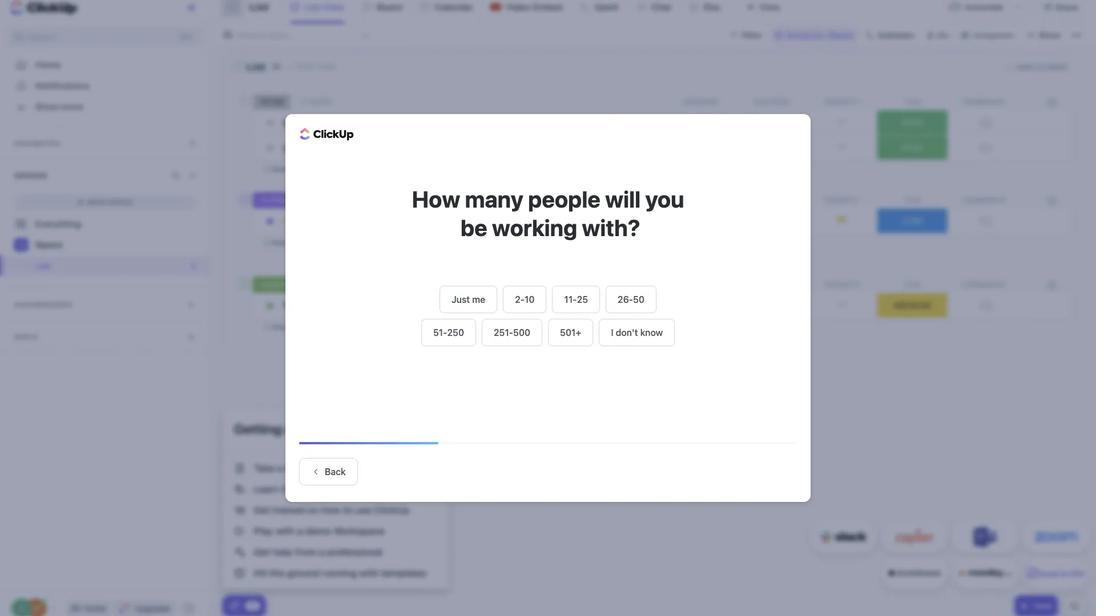 Task type: describe. For each thing, give the bounding box(es) containing it.
me
[[472, 295, 486, 305]]

26-
[[618, 295, 633, 305]]

people
[[528, 186, 601, 212]]

i
[[611, 328, 614, 338]]

just me button
[[440, 286, 498, 314]]

26-50 button
[[606, 286, 657, 314]]

501+
[[560, 328, 582, 338]]

2-10 button
[[503, 286, 547, 314]]

500
[[513, 328, 531, 338]]

501+ button
[[548, 319, 594, 347]]

i don't know button
[[599, 319, 675, 347]]

251-500
[[494, 328, 531, 338]]

how
[[412, 186, 460, 212]]

251-500 button
[[482, 319, 543, 347]]

just
[[452, 295, 470, 305]]

11-25 button
[[553, 286, 600, 314]]

with?
[[582, 214, 641, 241]]

how many people will you be working with?
[[412, 186, 684, 241]]

back button
[[299, 459, 358, 486]]

10
[[525, 295, 535, 305]]



Task type: vqa. For each thing, say whether or not it's contained in the screenshot.
the 60
no



Task type: locate. For each thing, give the bounding box(es) containing it.
will
[[605, 186, 641, 212]]

many
[[465, 186, 524, 212]]

you
[[646, 186, 684, 212]]

i don't know
[[611, 328, 663, 338]]

50
[[633, 295, 645, 305]]

51-250 button
[[421, 319, 476, 347]]

back
[[325, 467, 346, 477]]

11-
[[565, 295, 577, 305]]

2-10
[[515, 295, 535, 305]]

don't
[[616, 328, 638, 338]]

11-25
[[565, 295, 588, 305]]

250
[[447, 328, 464, 338]]

working
[[492, 214, 578, 241]]

25
[[577, 295, 588, 305]]

51-250
[[433, 328, 464, 338]]

just me
[[452, 295, 486, 305]]

2-
[[515, 295, 525, 305]]

know
[[641, 328, 663, 338]]

be
[[461, 214, 488, 241]]

26-50
[[618, 295, 645, 305]]

clickup logo image
[[300, 128, 354, 141]]

251-
[[494, 328, 513, 338]]

51-
[[433, 328, 447, 338]]



